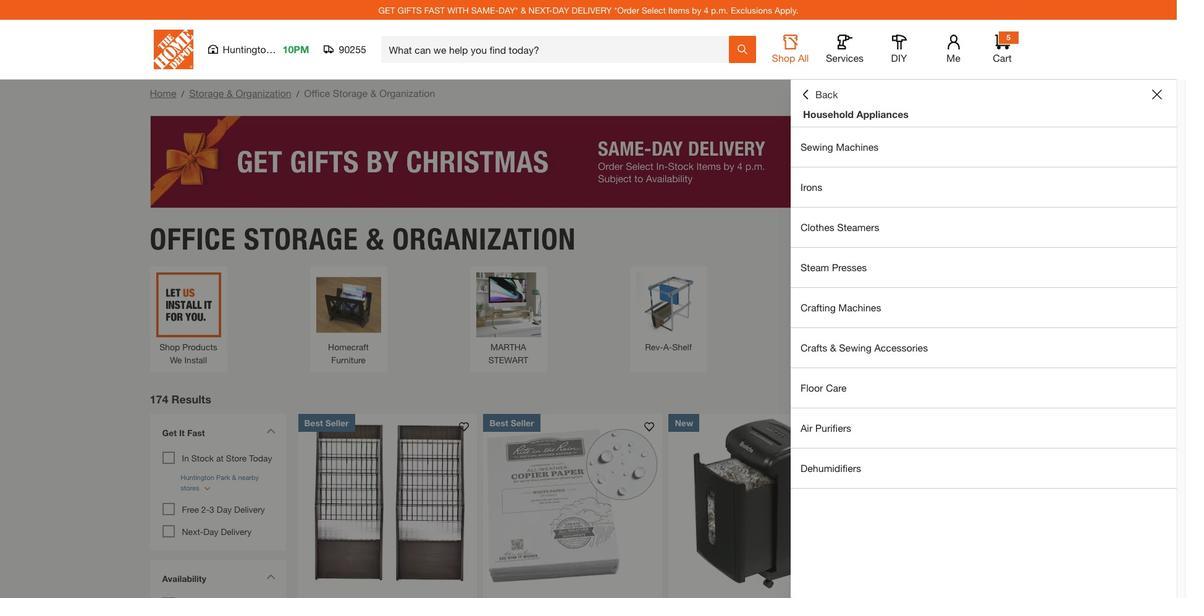 Task type: describe. For each thing, give the bounding box(es) containing it.
rev a shelf image
[[636, 272, 701, 337]]

homecraft furniture link
[[316, 272, 381, 366]]

storage & organization link
[[189, 87, 292, 99]]

30 l/7.9 gal. paper shredder cross cut document shredder for credit card/cd/junk mail shredder for office home image
[[669, 414, 848, 593]]

purifiers
[[816, 422, 852, 434]]

get it fast
[[162, 427, 205, 438]]

shop all button
[[771, 35, 811, 64]]

feedback link image
[[1170, 209, 1187, 276]]

best seller for wooden free standing 6-tier display literature brochure magazine rack in black (2-pack) image
[[304, 418, 349, 428]]

shop for shop products we install
[[160, 342, 180, 352]]

wall mounted image
[[797, 272, 861, 337]]

availability link
[[156, 566, 280, 594]]

best seller for the all-weather 8-1/2 in. x 11 in. 20 lbs. bulk copier paper, white (500-sheet pack) image
[[490, 418, 534, 428]]

seller for wooden free standing 6-tier display literature brochure magazine rack in black (2-pack) image
[[326, 418, 349, 428]]

5
[[1007, 33, 1011, 42]]

& inside menu
[[831, 342, 837, 354]]

exclusions
[[731, 5, 773, 15]]

shop all
[[772, 52, 809, 64]]

machines for sewing machines
[[836, 141, 879, 153]]

steam presses
[[801, 261, 867, 273]]

mounted
[[821, 342, 856, 352]]

What can we help you find today? search field
[[389, 36, 729, 62]]

free
[[182, 504, 199, 515]]

diy
[[892, 52, 908, 64]]

floor care
[[801, 382, 847, 394]]

174 results
[[150, 392, 211, 406]]

in
[[182, 453, 189, 463]]

clothes steamers
[[801, 221, 880, 233]]

1 vertical spatial delivery
[[221, 526, 252, 537]]

by
[[692, 5, 702, 15]]

cart 5
[[994, 33, 1012, 64]]

services
[[826, 52, 864, 64]]

steam
[[801, 261, 830, 273]]

home / storage & organization / office storage & organization
[[150, 87, 435, 99]]

products
[[183, 342, 217, 352]]

next-day delivery link
[[182, 526, 252, 537]]

install
[[185, 355, 207, 365]]

all
[[799, 52, 809, 64]]

a-
[[664, 342, 673, 352]]

floor care link
[[791, 368, 1178, 408]]

select
[[642, 5, 666, 15]]

steamers
[[838, 221, 880, 233]]

martha stewart link
[[476, 272, 541, 366]]

services button
[[826, 35, 865, 64]]

crafting
[[801, 302, 836, 313]]

home
[[150, 87, 176, 99]]

air purifiers link
[[791, 409, 1178, 448]]

get
[[162, 427, 177, 438]]

cx8 crosscut shredder image
[[855, 414, 1034, 593]]

dehumidifiers link
[[791, 449, 1178, 488]]

1 vertical spatial sewing
[[840, 342, 872, 354]]

next-
[[529, 5, 553, 15]]

office storage & organization
[[150, 221, 576, 257]]

shop for shop all
[[772, 52, 796, 64]]

homecraft furniture
[[328, 342, 369, 365]]

crafts & sewing accessories
[[801, 342, 929, 354]]

crafting machines link
[[791, 288, 1178, 328]]

new
[[675, 418, 694, 428]]

household
[[804, 108, 854, 120]]

back button
[[801, 88, 839, 101]]

4
[[704, 5, 709, 15]]

shop products we install
[[160, 342, 217, 365]]

crafts
[[801, 342, 828, 354]]

park
[[275, 43, 295, 55]]

1 vertical spatial day
[[204, 526, 219, 537]]

*order
[[615, 5, 640, 15]]

gifts
[[398, 5, 422, 15]]

sewing machines link
[[791, 127, 1178, 167]]

get gifts fast with same-day* & next-day delivery *order select items by 4 p.m. exclusions apply.
[[379, 5, 799, 15]]

diy button
[[880, 35, 920, 64]]

we
[[170, 355, 182, 365]]

clothes steamers link
[[791, 208, 1178, 247]]

martha stewart
[[489, 342, 529, 365]]

air purifiers
[[801, 422, 852, 434]]

free 2-3 day delivery
[[182, 504, 265, 515]]

1 / from the left
[[181, 88, 184, 99]]

fast
[[425, 5, 445, 15]]

sewing machines
[[801, 141, 879, 153]]

me
[[947, 52, 961, 64]]

wooden free standing 6-tier display literature brochure magazine rack in black (2-pack) image
[[298, 414, 478, 593]]

the home depot logo image
[[154, 30, 193, 69]]

results
[[172, 392, 211, 406]]

homecraft
[[328, 342, 369, 352]]

cart
[[994, 52, 1012, 64]]

floor
[[801, 382, 824, 394]]

2 / from the left
[[296, 88, 299, 99]]

get
[[379, 5, 395, 15]]

all-weather 8-1/2 in. x 11 in. 20 lbs. bulk copier paper, white (500-sheet pack) image
[[484, 414, 663, 593]]

martha stewart image
[[476, 272, 541, 337]]

delivery
[[572, 5, 612, 15]]



Task type: vqa. For each thing, say whether or not it's contained in the screenshot.
top Office
yes



Task type: locate. For each thing, give the bounding box(es) containing it.
huntington park
[[223, 43, 295, 55]]

sponsored banner image
[[150, 116, 1028, 208]]

shop products we install image
[[156, 272, 221, 337]]

air
[[801, 422, 813, 434]]

machines inside sewing machines link
[[836, 141, 879, 153]]

0 horizontal spatial office
[[150, 221, 236, 257]]

presses
[[832, 261, 867, 273]]

in stock at store today link
[[182, 453, 272, 463]]

best
[[304, 418, 323, 428], [490, 418, 509, 428]]

day
[[217, 504, 232, 515], [204, 526, 219, 537]]

0 horizontal spatial best
[[304, 418, 323, 428]]

1 horizontal spatial best seller
[[490, 418, 534, 428]]

0 horizontal spatial sewing
[[801, 141, 834, 153]]

2-
[[201, 504, 210, 515]]

0 vertical spatial machines
[[836, 141, 879, 153]]

&
[[521, 5, 527, 15], [227, 87, 233, 99], [371, 87, 377, 99], [366, 221, 385, 257], [831, 342, 837, 354]]

1 horizontal spatial sewing
[[840, 342, 872, 354]]

delivery down free 2-3 day delivery link
[[221, 526, 252, 537]]

0 vertical spatial delivery
[[234, 504, 265, 515]]

1 best seller from the left
[[304, 418, 349, 428]]

homecraft furniture image
[[316, 272, 381, 337]]

0 horizontal spatial seller
[[326, 418, 349, 428]]

1 horizontal spatial best
[[490, 418, 509, 428]]

sewing
[[801, 141, 834, 153], [840, 342, 872, 354]]

sewing right 'crafts'
[[840, 342, 872, 354]]

rev-a-shelf
[[645, 342, 692, 352]]

0 vertical spatial office
[[304, 87, 330, 99]]

174
[[150, 392, 168, 406]]

shop left all
[[772, 52, 796, 64]]

1 horizontal spatial office
[[304, 87, 330, 99]]

/ right home
[[181, 88, 184, 99]]

huntington
[[223, 43, 272, 55]]

best for wooden free standing 6-tier display literature brochure magazine rack in black (2-pack) image
[[304, 418, 323, 428]]

appliances
[[857, 108, 909, 120]]

menu containing sewing machines
[[791, 127, 1178, 489]]

2 best from the left
[[490, 418, 509, 428]]

rev-
[[645, 342, 664, 352]]

day
[[553, 5, 570, 15]]

storage
[[189, 87, 224, 99], [333, 87, 368, 99], [244, 221, 359, 257]]

me button
[[934, 35, 974, 64]]

get it fast link
[[156, 420, 280, 448]]

0 vertical spatial shop
[[772, 52, 796, 64]]

1 horizontal spatial shop
[[772, 52, 796, 64]]

shop inside shop products we install
[[160, 342, 180, 352]]

day right 3
[[217, 504, 232, 515]]

stewart
[[489, 355, 529, 365]]

shop inside shop all button
[[772, 52, 796, 64]]

1 vertical spatial shop
[[160, 342, 180, 352]]

1 horizontal spatial /
[[296, 88, 299, 99]]

machines for crafting machines
[[839, 302, 882, 313]]

at
[[216, 453, 224, 463]]

with
[[448, 5, 469, 15]]

p.m.
[[711, 5, 729, 15]]

best seller
[[304, 418, 349, 428], [490, 418, 534, 428]]

drawer close image
[[1153, 90, 1163, 100]]

back
[[816, 88, 839, 100]]

irons link
[[791, 168, 1178, 207]]

1 horizontal spatial seller
[[511, 418, 534, 428]]

office supplies image
[[957, 272, 1022, 337]]

wall mounted
[[802, 342, 856, 352]]

shop up we
[[160, 342, 180, 352]]

rev-a-shelf link
[[636, 272, 701, 353]]

1 vertical spatial office
[[150, 221, 236, 257]]

0 horizontal spatial best seller
[[304, 418, 349, 428]]

home link
[[150, 87, 176, 99]]

2 seller from the left
[[511, 418, 534, 428]]

crafts & sewing accessories link
[[791, 328, 1178, 368]]

day down 3
[[204, 526, 219, 537]]

accessories
[[875, 342, 929, 354]]

office
[[304, 87, 330, 99], [150, 221, 236, 257]]

care
[[826, 382, 847, 394]]

0 vertical spatial day
[[217, 504, 232, 515]]

0 vertical spatial sewing
[[801, 141, 834, 153]]

shelf
[[673, 342, 692, 352]]

delivery right 3
[[234, 504, 265, 515]]

same-
[[472, 5, 499, 15]]

menu
[[791, 127, 1178, 489]]

free 2-3 day delivery link
[[182, 504, 265, 515]]

2 best seller from the left
[[490, 418, 534, 428]]

machines inside crafting machines link
[[839, 302, 882, 313]]

10pm
[[283, 43, 309, 55]]

availability
[[162, 573, 206, 584]]

0 horizontal spatial /
[[181, 88, 184, 99]]

furniture
[[331, 355, 366, 365]]

day*
[[499, 5, 519, 15]]

steam presses link
[[791, 248, 1178, 287]]

0 horizontal spatial shop
[[160, 342, 180, 352]]

1 vertical spatial machines
[[839, 302, 882, 313]]

it
[[179, 427, 185, 438]]

90255
[[339, 43, 367, 55]]

next-day delivery
[[182, 526, 252, 537]]

today
[[249, 453, 272, 463]]

best for the all-weather 8-1/2 in. x 11 in. 20 lbs. bulk copier paper, white (500-sheet pack) image
[[490, 418, 509, 428]]

items
[[669, 5, 690, 15]]

/
[[181, 88, 184, 99], [296, 88, 299, 99]]

store
[[226, 453, 247, 463]]

machines up crafts & sewing accessories
[[839, 302, 882, 313]]

fast
[[187, 427, 205, 438]]

clothes
[[801, 221, 835, 233]]

90255 button
[[324, 43, 367, 56]]

seller for the all-weather 8-1/2 in. x 11 in. 20 lbs. bulk copier paper, white (500-sheet pack) image
[[511, 418, 534, 428]]

next-
[[182, 526, 204, 537]]

household appliances
[[804, 108, 909, 120]]

crafting machines
[[801, 302, 882, 313]]

dehumidifiers
[[801, 462, 862, 474]]

/ down 10pm
[[296, 88, 299, 99]]

sewing down household
[[801, 141, 834, 153]]

wall mounted link
[[797, 272, 861, 353]]

apply.
[[775, 5, 799, 15]]

machines down household appliances
[[836, 141, 879, 153]]

1 seller from the left
[[326, 418, 349, 428]]

1 best from the left
[[304, 418, 323, 428]]

irons
[[801, 181, 823, 193]]



